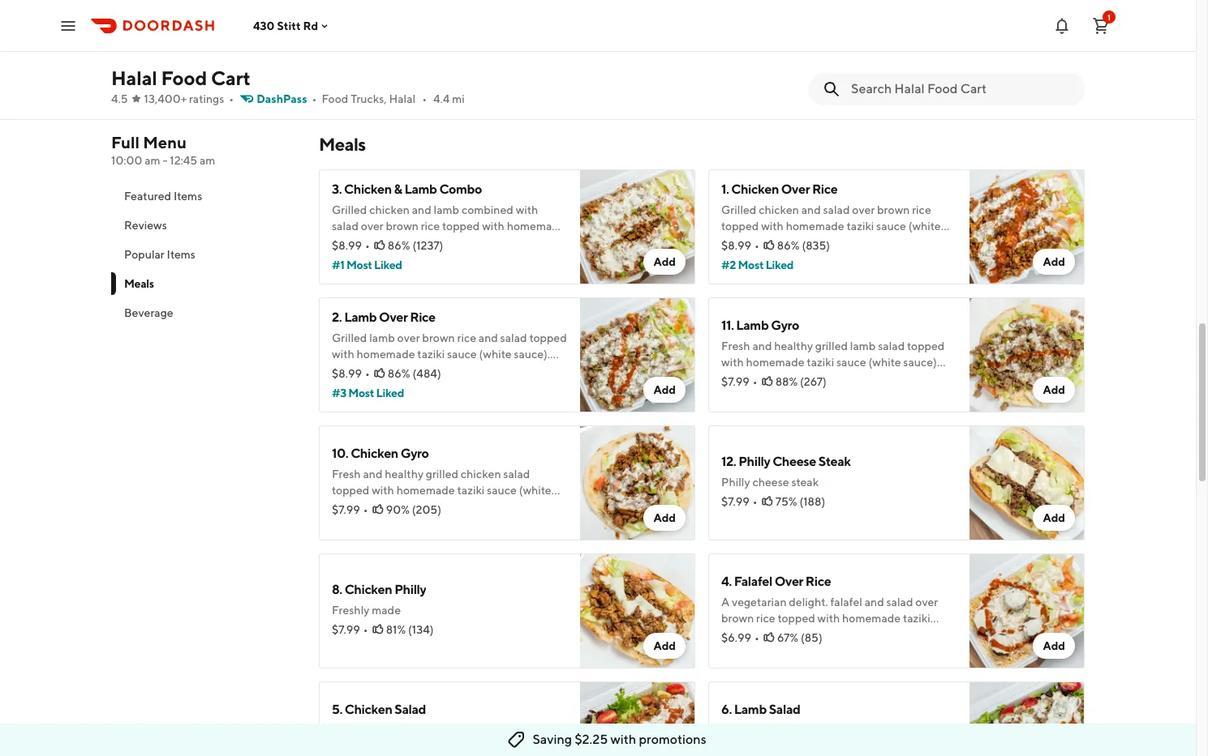 Task type: locate. For each thing, give the bounding box(es) containing it.
add button for 4. falafel over rice
[[1033, 634, 1075, 660]]

add button for 2. lamb over rice
[[644, 377, 686, 403]]

chicken right 1.
[[731, 182, 779, 197]]

add
[[1043, 71, 1065, 84], [653, 256, 676, 269], [1043, 256, 1065, 269], [653, 384, 676, 397], [1043, 384, 1065, 397], [653, 512, 676, 525], [1043, 512, 1065, 525], [653, 640, 676, 653], [1043, 640, 1065, 653]]

0 vertical spatial halal
[[111, 67, 157, 89]]

• down cheese
[[753, 496, 758, 509]]

liked down 86% (484)
[[376, 387, 404, 400]]

$8.99 for 3.
[[332, 239, 362, 252]]

salad inside 6. lamb salad fresh and healthy grilled lamb spring salad topped with homemade taziki sauce (whit
[[769, 703, 800, 718]]

meals down popular
[[124, 277, 154, 290]]

and inside fresh and healthy grilled chicken spring salad topped with homemade taziki sauce (white sauce). white sauce is provided on the side.
[[363, 27, 382, 40]]

chicken right 10.
[[351, 446, 398, 462]]

(white
[[519, 43, 551, 56], [869, 356, 901, 369], [519, 484, 551, 497]]

0 vertical spatial meals
[[319, 134, 366, 155]]

cart
[[211, 67, 251, 89]]

over right falafel on the right of page
[[775, 574, 803, 590]]

dashpass
[[257, 92, 307, 105]]

• up #2 most liked on the right of page
[[754, 239, 759, 252]]

wrapped for chicken
[[390, 501, 435, 514]]

meals
[[319, 134, 366, 155], [124, 277, 154, 290]]

0 vertical spatial food
[[161, 67, 207, 89]]

chicken up the freshly in the left of the page
[[345, 583, 392, 598]]

#3
[[332, 387, 346, 400]]

$8.99 • for 1.
[[721, 239, 759, 252]]

steak
[[818, 454, 851, 470]]

1 vertical spatial sauce)
[[332, 501, 366, 514]]

• up #1 most liked at the left top
[[365, 239, 370, 252]]

1 horizontal spatial meals
[[319, 134, 366, 155]]

grilled
[[426, 27, 458, 40], [815, 340, 848, 353], [426, 468, 458, 481], [426, 724, 458, 737], [815, 724, 848, 737]]

chicken inside 10. chicken gyro fresh and healthy grilled chicken salad topped with homemade taziki sauce (white sauce) and wrapped in pita.
[[351, 446, 398, 462]]

• left 88%
[[753, 376, 758, 389]]

86% for 2. lamb over rice
[[388, 368, 410, 381]]

healthy for 5.
[[385, 724, 424, 737]]

taziki inside 6. lamb salad fresh and healthy grilled lamb spring salad topped with homemade taziki sauce (whit
[[847, 741, 874, 754]]

gyro for 11. lamb gyro
[[771, 318, 799, 333]]

sauce) inside 11. lamb gyro fresh and healthy grilled lamb salad topped with homemade taziki sauce (white sauce) and wrapped in pita.
[[903, 356, 937, 369]]

$8.99 • for 3.
[[332, 239, 370, 252]]

1 horizontal spatial wrapped
[[743, 372, 789, 385]]

• down the freshly in the left of the page
[[363, 624, 368, 637]]

1 horizontal spatial halal
[[389, 92, 416, 105]]

am left the -
[[145, 154, 160, 167]]

• for 3. chicken & lamb combo
[[365, 239, 370, 252]]

taziki inside 5. chicken salad fresh and healthy grilled chicken spring salad topped with homemade taziki sauce (whit
[[457, 741, 485, 754]]

• right $6.99
[[755, 632, 759, 645]]

chicken for 3.
[[344, 182, 392, 197]]

2 vertical spatial rice
[[806, 574, 831, 590]]

0 horizontal spatial gyro
[[401, 446, 429, 462]]

2 salad from the left
[[769, 703, 800, 718]]

promotions
[[639, 733, 706, 748]]

add button
[[1033, 64, 1075, 90], [644, 249, 686, 275], [1033, 249, 1075, 275], [644, 377, 686, 403], [1033, 377, 1075, 403], [644, 505, 686, 531], [1033, 505, 1075, 531], [644, 634, 686, 660], [1033, 634, 1075, 660]]

featured
[[124, 190, 171, 203]]

12:45
[[170, 154, 197, 167]]

0 horizontal spatial meals
[[124, 277, 154, 290]]

$8.99 • up #1
[[332, 239, 370, 252]]

salad right 5. on the left bottom
[[395, 703, 426, 718]]

grilled for 11.
[[815, 340, 848, 353]]

0 horizontal spatial food
[[161, 67, 207, 89]]

gyro up 88%
[[771, 318, 799, 333]]

sauce) for 11. lamb gyro
[[903, 356, 937, 369]]

items right popular
[[167, 248, 195, 261]]

2 vertical spatial philly
[[394, 583, 426, 598]]

1 vertical spatial over
[[379, 310, 408, 325]]

reviews
[[124, 219, 167, 232]]

5.
[[332, 703, 342, 718]]

homemade
[[396, 43, 455, 56], [746, 356, 804, 369], [396, 484, 455, 497], [396, 741, 455, 754], [786, 741, 844, 754]]

1 vertical spatial chicken
[[461, 468, 501, 481]]

add button for 1. chicken over rice
[[1033, 249, 1075, 275]]

philly up made
[[394, 583, 426, 598]]

0 vertical spatial rice
[[812, 182, 838, 197]]

• right dashpass
[[312, 92, 317, 105]]

salad right 6.
[[769, 703, 800, 718]]

$7.99 • down the freshly in the left of the page
[[332, 624, 368, 637]]

spring inside 5. chicken salad fresh and healthy grilled chicken spring salad topped with homemade taziki sauce (whit
[[503, 724, 535, 737]]

2 vertical spatial (white
[[519, 484, 551, 497]]

liked down "86% (1237)"
[[374, 259, 402, 272]]

over for falafel
[[775, 574, 803, 590]]

$8.99 up #1
[[332, 239, 362, 252]]

the
[[507, 59, 525, 72]]

add button for 8. chicken philly
[[644, 634, 686, 660]]

1 chicken from the top
[[461, 27, 501, 40]]

spring inside 6. lamb salad fresh and healthy grilled lamb spring salad topped with homemade taziki sauce (whit
[[878, 724, 910, 737]]

1 vertical spatial 5. chicken salad image
[[580, 682, 695, 757]]

3 chicken from the top
[[461, 724, 501, 737]]

1 horizontal spatial in
[[791, 372, 800, 385]]

0 vertical spatial lamb
[[850, 340, 876, 353]]

3. chicken & lamb combo
[[332, 182, 482, 197]]

rice for 4. falafel over rice
[[806, 574, 831, 590]]

90% (205)
[[386, 504, 441, 517]]

$8.99 up #2
[[721, 239, 751, 252]]

• for 2. lamb over rice
[[365, 368, 370, 381]]

2. lamb over rice image
[[580, 298, 695, 413]]

0 vertical spatial items
[[174, 190, 202, 203]]

healthy inside 5. chicken salad fresh and healthy grilled chicken spring salad topped with homemade taziki sauce (whit
[[385, 724, 424, 737]]

halal
[[111, 67, 157, 89], [389, 92, 416, 105]]

$7.99 for 10.
[[332, 504, 360, 517]]

chicken inside 5. chicken salad fresh and healthy grilled chicken spring salad topped with homemade taziki sauce (whit
[[345, 703, 392, 718]]

6. lamb salad fresh and healthy grilled lamb spring salad topped with homemade taziki sauce (whit
[[721, 703, 941, 757]]

chicken inside 5. chicken salad fresh and healthy grilled chicken spring salad topped with homemade taziki sauce (whit
[[461, 724, 501, 737]]

0 vertical spatial wrapped
[[743, 372, 789, 385]]

12.
[[721, 454, 736, 470]]

8.
[[332, 583, 342, 598]]

taziki inside fresh and healthy grilled chicken spring salad topped with homemade taziki sauce (white sauce). white sauce is provided on the side.
[[457, 43, 485, 56]]

1 vertical spatial rice
[[410, 310, 435, 325]]

grilled inside 6. lamb salad fresh and healthy grilled lamb spring salad topped with homemade taziki sauce (whit
[[815, 724, 848, 737]]

homemade inside 11. lamb gyro fresh and healthy grilled lamb salad topped with homemade taziki sauce (white sauce) and wrapped in pita.
[[746, 356, 804, 369]]

$7.99 for 8.
[[332, 624, 360, 637]]

fresh up the sauce).
[[332, 27, 361, 40]]

$8.99 • up #2
[[721, 239, 759, 252]]

86% left (835)
[[777, 239, 800, 252]]

food up "13,400+ ratings •"
[[161, 67, 207, 89]]

spring
[[503, 27, 535, 40], [503, 724, 535, 737], [878, 724, 910, 737]]

in inside 10. chicken gyro fresh and healthy grilled chicken salad topped with homemade taziki sauce (white sauce) and wrapped in pita.
[[437, 501, 447, 514]]

0 vertical spatial gyro
[[771, 318, 799, 333]]

rice up (484)
[[410, 310, 435, 325]]

most right #3
[[348, 387, 374, 400]]

sauce
[[487, 43, 517, 56], [401, 59, 431, 72], [836, 356, 866, 369], [487, 484, 517, 497], [487, 741, 517, 754], [876, 741, 906, 754]]

items
[[174, 190, 202, 203], [167, 248, 195, 261]]

&
[[394, 182, 402, 197]]

liked down 86% (835)
[[766, 259, 794, 272]]

$7.99 • left 88%
[[721, 376, 758, 389]]

0 horizontal spatial sauce)
[[332, 501, 366, 514]]

$7.99
[[721, 376, 749, 389], [721, 496, 749, 509], [332, 504, 360, 517], [332, 624, 360, 637]]

0 vertical spatial (white
[[519, 43, 551, 56]]

• for 1. chicken over rice
[[754, 239, 759, 252]]

Item Search search field
[[851, 80, 1072, 98]]

lamb right 2.
[[344, 310, 377, 325]]

most right #2
[[738, 259, 764, 272]]

• for 8. chicken philly
[[363, 624, 368, 637]]

healthy inside 11. lamb gyro fresh and healthy grilled lamb salad topped with homemade taziki sauce (white sauce) and wrapped in pita.
[[774, 340, 813, 353]]

fresh down 6.
[[721, 724, 750, 737]]

fresh
[[332, 27, 361, 40], [721, 340, 750, 353], [332, 468, 361, 481], [332, 724, 361, 737], [721, 724, 750, 737]]

(white inside 11. lamb gyro fresh and healthy grilled lamb salad topped with homemade taziki sauce (white sauce) and wrapped in pita.
[[869, 356, 901, 369]]

0 vertical spatial over
[[781, 182, 810, 197]]

430 stitt rd button
[[253, 19, 331, 32]]

6.
[[721, 703, 732, 718]]

am right 12:45
[[200, 154, 215, 167]]

liked for 3.
[[374, 259, 402, 272]]

pita. right (205)
[[449, 501, 472, 514]]

2 vertical spatial chicken
[[461, 724, 501, 737]]

wrapped inside 10. chicken gyro fresh and healthy grilled chicken salad topped with homemade taziki sauce (white sauce) and wrapped in pita.
[[390, 501, 435, 514]]

in inside 11. lamb gyro fresh and healthy grilled lamb salad topped with homemade taziki sauce (white sauce) and wrapped in pita.
[[791, 372, 800, 385]]

fresh down 10.
[[332, 468, 361, 481]]

items up reviews button
[[174, 190, 202, 203]]

$7.99 down 12.
[[721, 496, 749, 509]]

4. falafel over rice
[[721, 574, 831, 590]]

1 salad from the left
[[395, 703, 426, 718]]

food
[[161, 67, 207, 89], [322, 92, 348, 105]]

grilled inside 11. lamb gyro fresh and healthy grilled lamb salad topped with homemade taziki sauce (white sauce) and wrapped in pita.
[[815, 340, 848, 353]]

1 horizontal spatial sauce)
[[903, 356, 937, 369]]

topped
[[332, 43, 369, 56], [907, 340, 945, 353], [332, 484, 369, 497], [332, 741, 369, 754], [721, 741, 759, 754]]

salad inside 11. lamb gyro fresh and healthy grilled lamb salad topped with homemade taziki sauce (white sauce) and wrapped in pita.
[[878, 340, 905, 353]]

1 vertical spatial halal
[[389, 92, 416, 105]]

lamb right 11.
[[736, 318, 769, 333]]

1 horizontal spatial food
[[322, 92, 348, 105]]

#2
[[721, 259, 736, 272]]

philly down 12.
[[721, 476, 750, 489]]

$8.99 up #3
[[332, 368, 362, 381]]

add button for 10. chicken gyro
[[644, 505, 686, 531]]

full menu 10:00 am - 12:45 am
[[111, 133, 215, 167]]

items for featured items
[[174, 190, 202, 203]]

salad inside 5. chicken salad fresh and healthy grilled chicken spring salad topped with homemade taziki sauce (whit
[[395, 703, 426, 718]]

lamb right 6.
[[734, 703, 767, 718]]

0 horizontal spatial salad
[[395, 703, 426, 718]]

with
[[372, 43, 394, 56], [721, 356, 744, 369], [372, 484, 394, 497], [611, 733, 636, 748], [372, 741, 394, 754], [761, 741, 784, 754]]

fresh down 11.
[[721, 340, 750, 353]]

(white inside fresh and healthy grilled chicken spring salad topped with homemade taziki sauce (white sauce). white sauce is provided on the side.
[[519, 43, 551, 56]]

sauce inside 6. lamb salad fresh and healthy grilled lamb spring salad topped with homemade taziki sauce (whit
[[876, 741, 906, 754]]

ratings
[[189, 92, 224, 105]]

open menu image
[[58, 16, 78, 35]]

• for 11. lamb gyro
[[753, 376, 758, 389]]

grilled inside 5. chicken salad fresh and healthy grilled chicken spring salad topped with homemade taziki sauce (whit
[[426, 724, 458, 737]]

halal up '4.5'
[[111, 67, 157, 89]]

2 lamb from the top
[[850, 724, 876, 737]]

most right #1
[[346, 259, 372, 272]]

wrapped inside 11. lamb gyro fresh and healthy grilled lamb salad topped with homemade taziki sauce (white sauce) and wrapped in pita.
[[743, 372, 789, 385]]

1 vertical spatial (white
[[869, 356, 901, 369]]

4.
[[721, 574, 732, 590]]

made
[[372, 604, 401, 617]]

$7.99 •
[[721, 376, 758, 389], [721, 496, 758, 509], [332, 504, 368, 517], [332, 624, 368, 637]]

fresh for 10.
[[332, 468, 361, 481]]

$7.99 for 12.
[[721, 496, 749, 509]]

pita. inside 11. lamb gyro fresh and healthy grilled lamb salad topped with homemade taziki sauce (white sauce) and wrapped in pita.
[[802, 372, 825, 385]]

1 vertical spatial wrapped
[[390, 501, 435, 514]]

popular
[[124, 248, 165, 261]]

halal right trucks,
[[389, 92, 416, 105]]

healthy
[[385, 27, 424, 40], [774, 340, 813, 353], [385, 468, 424, 481], [385, 724, 424, 737], [774, 724, 813, 737]]

1 vertical spatial items
[[167, 248, 195, 261]]

chicken inside the 8. chicken philly freshly made
[[345, 583, 392, 598]]

#3 most liked
[[332, 387, 404, 400]]

beverage button
[[111, 299, 299, 328]]

sauce) inside 10. chicken gyro fresh and healthy grilled chicken salad topped with homemade taziki sauce (white sauce) and wrapped in pita.
[[332, 501, 366, 514]]

86% left '(1237)'
[[388, 239, 410, 252]]

fresh inside 11. lamb gyro fresh and healthy grilled lamb salad topped with homemade taziki sauce (white sauce) and wrapped in pita.
[[721, 340, 750, 353]]

gyro
[[771, 318, 799, 333], [401, 446, 429, 462]]

$7.99 • for 10.
[[332, 504, 368, 517]]

with inside 10. chicken gyro fresh and healthy grilled chicken salad topped with homemade taziki sauce (white sauce) and wrapped in pita.
[[372, 484, 394, 497]]

4. falafel over rice image
[[970, 554, 1085, 669]]

over up 86% (835)
[[781, 182, 810, 197]]

chicken for 8.
[[345, 583, 392, 598]]

1 horizontal spatial am
[[200, 154, 215, 167]]

lamb for gyro
[[850, 340, 876, 353]]

taziki inside 11. lamb gyro fresh and healthy grilled lamb salad topped with homemade taziki sauce (white sauce) and wrapped in pita.
[[807, 356, 834, 369]]

add button for 12. philly cheese steak
[[1033, 505, 1075, 531]]

2 vertical spatial over
[[775, 574, 803, 590]]

$7.99 for 11.
[[721, 376, 749, 389]]

lamb inside 11. lamb gyro fresh and healthy grilled lamb salad topped with homemade taziki sauce (white sauce) and wrapped in pita.
[[850, 340, 876, 353]]

pita. inside 10. chicken gyro fresh and healthy grilled chicken salad topped with homemade taziki sauce (white sauce) and wrapped in pita.
[[449, 501, 472, 514]]

• left 90%
[[363, 504, 368, 517]]

fresh for 5.
[[332, 724, 361, 737]]

meals up 3.
[[319, 134, 366, 155]]

featured items button
[[111, 182, 299, 211]]

lamb inside 6. lamb salad fresh and healthy grilled lamb spring salad topped with homemade taziki sauce (whit
[[850, 724, 876, 737]]

chicken for 5.
[[345, 703, 392, 718]]

healthy inside 10. chicken gyro fresh and healthy grilled chicken salad topped with homemade taziki sauce (white sauce) and wrapped in pita.
[[385, 468, 424, 481]]

and
[[363, 27, 382, 40], [752, 340, 772, 353], [721, 372, 741, 385], [363, 468, 382, 481], [368, 501, 387, 514], [363, 724, 382, 737], [752, 724, 772, 737]]

over right 2.
[[379, 310, 408, 325]]

salad
[[537, 27, 564, 40], [878, 340, 905, 353], [503, 468, 530, 481], [537, 724, 564, 737], [912, 724, 939, 737]]

food left trucks,
[[322, 92, 348, 105]]

(white inside 10. chicken gyro fresh and healthy grilled chicken salad topped with homemade taziki sauce (white sauce) and wrapped in pita.
[[519, 484, 551, 497]]

$8.99 for 1.
[[721, 239, 751, 252]]

rd
[[303, 19, 318, 32]]

grilled inside 10. chicken gyro fresh and healthy grilled chicken salad topped with homemade taziki sauce (white sauce) and wrapped in pita.
[[426, 468, 458, 481]]

1 vertical spatial meals
[[124, 277, 154, 290]]

topped inside 11. lamb gyro fresh and healthy grilled lamb salad topped with homemade taziki sauce (white sauce) and wrapped in pita.
[[907, 340, 945, 353]]

1 horizontal spatial salad
[[769, 703, 800, 718]]

$7.99 left 88%
[[721, 376, 749, 389]]

wrapped for lamb
[[743, 372, 789, 385]]

1
[[1107, 12, 1111, 21]]

chicken left &
[[344, 182, 392, 197]]

healthy inside 6. lamb salad fresh and healthy grilled lamb spring salad topped with homemade taziki sauce (whit
[[774, 724, 813, 737]]

8. chicken philly image
[[580, 554, 695, 669]]

$7.99 left 90%
[[332, 504, 360, 517]]

0 horizontal spatial pita.
[[449, 501, 472, 514]]

chicken inside 10. chicken gyro fresh and healthy grilled chicken salad topped with homemade taziki sauce (white sauce) and wrapped in pita.
[[461, 468, 501, 481]]

chicken right 5. on the left bottom
[[345, 703, 392, 718]]

$6.99
[[721, 632, 751, 645]]

$7.99 • left 90%
[[332, 504, 368, 517]]

most
[[346, 259, 372, 272], [738, 259, 764, 272], [348, 387, 374, 400]]

salad
[[395, 703, 426, 718], [769, 703, 800, 718]]

gyro inside 10. chicken gyro fresh and healthy grilled chicken salad topped with homemade taziki sauce (white sauce) and wrapped in pita.
[[401, 446, 429, 462]]

0 vertical spatial in
[[791, 372, 800, 385]]

0 vertical spatial chicken
[[461, 27, 501, 40]]

(white for 10. chicken gyro
[[519, 484, 551, 497]]

10. chicken gyro image
[[580, 426, 695, 541]]

am
[[145, 154, 160, 167], [200, 154, 215, 167]]

86% left (484)
[[388, 368, 410, 381]]

0 vertical spatial sauce)
[[903, 356, 937, 369]]

fresh inside fresh and healthy grilled chicken spring salad topped with homemade taziki sauce (white sauce). white sauce is provided on the side.
[[332, 27, 361, 40]]

$7.99 • for 12.
[[721, 496, 758, 509]]

taziki
[[457, 43, 485, 56], [807, 356, 834, 369], [457, 484, 485, 497], [457, 741, 485, 754], [847, 741, 874, 754]]

rice
[[812, 182, 838, 197], [410, 310, 435, 325], [806, 574, 831, 590]]

•
[[229, 92, 234, 105], [312, 92, 317, 105], [422, 92, 427, 105], [365, 239, 370, 252], [754, 239, 759, 252], [365, 368, 370, 381], [753, 376, 758, 389], [753, 496, 758, 509], [363, 504, 368, 517], [363, 624, 368, 637], [755, 632, 759, 645]]

fresh inside 10. chicken gyro fresh and healthy grilled chicken salad topped with homemade taziki sauce (white sauce) and wrapped in pita.
[[332, 468, 361, 481]]

healthy for 11.
[[774, 340, 813, 353]]

rice up (835)
[[812, 182, 838, 197]]

0 horizontal spatial wrapped
[[390, 501, 435, 514]]

philly right 12.
[[738, 454, 770, 470]]

lamb for 6. lamb salad fresh and healthy grilled lamb spring salad topped with homemade taziki sauce (whit
[[734, 703, 767, 718]]

rice for 2. lamb over rice
[[410, 310, 435, 325]]

86% for 1. chicken over rice
[[777, 239, 800, 252]]

$6.99 •
[[721, 632, 759, 645]]

$7.99 • down cheese
[[721, 496, 758, 509]]

1 horizontal spatial gyro
[[771, 318, 799, 333]]

• up #3 most liked
[[365, 368, 370, 381]]

gyro inside 11. lamb gyro fresh and healthy grilled lamb salad topped with homemade taziki sauce (white sauce) and wrapped in pita.
[[771, 318, 799, 333]]

fresh inside 5. chicken salad fresh and healthy grilled chicken spring salad topped with homemade taziki sauce (whit
[[332, 724, 361, 737]]

1 vertical spatial philly
[[721, 476, 750, 489]]

lamb inside 6. lamb salad fresh and healthy grilled lamb spring salad topped with homemade taziki sauce (whit
[[734, 703, 767, 718]]

1 lamb from the top
[[850, 340, 876, 353]]

gyro up 90% (205)
[[401, 446, 429, 462]]

1 vertical spatial pita.
[[449, 501, 472, 514]]

2.
[[332, 310, 342, 325]]

spring for 6. lamb salad
[[878, 724, 910, 737]]

add for 4. falafel over rice
[[1043, 640, 1065, 653]]

12. philly cheese steak philly cheese steak
[[721, 454, 851, 489]]

cheese
[[752, 476, 789, 489]]

lamb for 2. lamb over rice
[[344, 310, 377, 325]]

side.
[[527, 59, 551, 72]]

1 vertical spatial in
[[437, 501, 447, 514]]

add button for 11. lamb gyro
[[1033, 377, 1075, 403]]

0 horizontal spatial halal
[[111, 67, 157, 89]]

fresh down 5. on the left bottom
[[332, 724, 361, 737]]

halal food cart
[[111, 67, 251, 89]]

chicken
[[344, 182, 392, 197], [731, 182, 779, 197], [351, 446, 398, 462], [345, 583, 392, 598], [345, 703, 392, 718]]

2 chicken from the top
[[461, 468, 501, 481]]

• for 12. philly cheese steak
[[753, 496, 758, 509]]

$8.99 •
[[332, 239, 370, 252], [721, 239, 759, 252], [332, 368, 370, 381]]

grilled for 6.
[[815, 724, 848, 737]]

88%
[[775, 376, 798, 389]]

wrapped
[[743, 372, 789, 385], [390, 501, 435, 514]]

lamb
[[404, 182, 437, 197], [344, 310, 377, 325], [736, 318, 769, 333], [734, 703, 767, 718]]

add for 8. chicken philly
[[653, 640, 676, 653]]

0 vertical spatial 5. chicken salad image
[[580, 0, 695, 100]]

lamb inside 11. lamb gyro fresh and healthy grilled lamb salad topped with homemade taziki sauce (white sauce) and wrapped in pita.
[[736, 318, 769, 333]]

1 am from the left
[[145, 154, 160, 167]]

fresh for 6.
[[721, 724, 750, 737]]

sauce inside 11. lamb gyro fresh and healthy grilled lamb salad topped with homemade taziki sauce (white sauce) and wrapped in pita.
[[836, 356, 866, 369]]

0 vertical spatial pita.
[[802, 372, 825, 385]]

11. lamb gyro image
[[970, 298, 1085, 413]]

0 horizontal spatial am
[[145, 154, 160, 167]]

rice up (85) on the bottom right
[[806, 574, 831, 590]]

$8.99 • up #3
[[332, 368, 370, 381]]

fresh inside 6. lamb salad fresh and healthy grilled lamb spring salad topped with homemade taziki sauce (whit
[[721, 724, 750, 737]]

1 horizontal spatial pita.
[[802, 372, 825, 385]]

5. chicken salad image
[[580, 0, 695, 100], [580, 682, 695, 757]]

$8.99 for 2.
[[332, 368, 362, 381]]

1 vertical spatial lamb
[[850, 724, 876, 737]]

in
[[791, 372, 800, 385], [437, 501, 447, 514]]

$7.99 down the freshly in the left of the page
[[332, 624, 360, 637]]

homemade inside fresh and healthy grilled chicken spring salad topped with homemade taziki sauce (white sauce). white sauce is provided on the side.
[[396, 43, 455, 56]]

1 vertical spatial gyro
[[401, 446, 429, 462]]

chicken inside fresh and healthy grilled chicken spring salad topped with homemade taziki sauce (white sauce). white sauce is provided on the side.
[[461, 27, 501, 40]]

healthy inside fresh and healthy grilled chicken spring salad topped with homemade taziki sauce (white sauce). white sauce is provided on the side.
[[385, 27, 424, 40]]

0 horizontal spatial in
[[437, 501, 447, 514]]

dashpass •
[[257, 92, 317, 105]]

pita. right 88%
[[802, 372, 825, 385]]



Task type: describe. For each thing, give the bounding box(es) containing it.
86% for 3. chicken & lamb combo
[[388, 239, 410, 252]]

fresh for 11.
[[721, 340, 750, 353]]

spring for 5. chicken salad
[[503, 724, 535, 737]]

10. chicken gyro fresh and healthy grilled chicken salad topped with homemade taziki sauce (white sauce) and wrapped in pita.
[[332, 446, 551, 514]]

10:00
[[111, 154, 142, 167]]

notification bell image
[[1052, 16, 1072, 35]]

food trucks, halal • 4.4 mi
[[322, 92, 465, 105]]

items for popular items
[[167, 248, 195, 261]]

add for 10. chicken gyro
[[653, 512, 676, 525]]

0 vertical spatial philly
[[738, 454, 770, 470]]

gyro for 10. chicken gyro
[[401, 446, 429, 462]]

grilled for 5.
[[426, 724, 458, 737]]

spring inside fresh and healthy grilled chicken spring salad topped with homemade taziki sauce (white sauce). white sauce is provided on the side.
[[503, 27, 535, 40]]

topped inside 10. chicken gyro fresh and healthy grilled chicken salad topped with homemade taziki sauce (white sauce) and wrapped in pita.
[[332, 484, 369, 497]]

(835)
[[802, 239, 830, 252]]

add for 1. chicken over rice
[[1043, 256, 1065, 269]]

steak
[[791, 476, 819, 489]]

4.5
[[111, 92, 128, 105]]

8. chicken philly freshly made
[[332, 583, 426, 617]]

pita. for 10. chicken gyro
[[449, 501, 472, 514]]

2. lamb over rice
[[332, 310, 435, 325]]

81% (134)
[[386, 624, 434, 637]]

add for 3. chicken & lamb combo
[[653, 256, 676, 269]]

90%
[[386, 504, 410, 517]]

$7.99 • for 11.
[[721, 376, 758, 389]]

$2.25
[[575, 733, 608, 748]]

1.
[[721, 182, 729, 197]]

topped inside 5. chicken salad fresh and healthy grilled chicken spring salad topped with homemade taziki sauce (whit
[[332, 741, 369, 754]]

salad for 6. lamb salad
[[769, 703, 800, 718]]

sauce) for 10. chicken gyro
[[332, 501, 366, 514]]

• down cart
[[229, 92, 234, 105]]

popular items button
[[111, 240, 299, 269]]

saving
[[533, 733, 572, 748]]

lamb right &
[[404, 182, 437, 197]]

over for lamb
[[379, 310, 408, 325]]

white
[[370, 59, 399, 72]]

chicken for 10.
[[351, 446, 398, 462]]

4.4
[[433, 92, 450, 105]]

add button for 3. chicken & lamb combo
[[644, 249, 686, 275]]

#1 most liked
[[332, 259, 402, 272]]

sauce inside 5. chicken salad fresh and healthy grilled chicken spring salad topped with homemade taziki sauce (whit
[[487, 741, 517, 754]]

75%
[[775, 496, 797, 509]]

10.
[[332, 446, 348, 462]]

beverage
[[124, 307, 173, 320]]

salad for 5. chicken salad
[[395, 703, 426, 718]]

homemade inside 10. chicken gyro fresh and healthy grilled chicken salad topped with homemade taziki sauce (white sauce) and wrapped in pita.
[[396, 484, 455, 497]]

430 stitt rd
[[253, 19, 318, 32]]

#1
[[332, 259, 344, 272]]

9. falafel on pita image
[[970, 0, 1085, 100]]

• for 4. falafel over rice
[[755, 632, 759, 645]]

healthy for 10.
[[385, 468, 424, 481]]

healthy for 6.
[[774, 724, 813, 737]]

rice for 1. chicken over rice
[[812, 182, 838, 197]]

cheese
[[773, 454, 816, 470]]

lamb for salad
[[850, 724, 876, 737]]

reviews button
[[111, 211, 299, 240]]

13,400+ ratings •
[[144, 92, 234, 105]]

1 items, open order cart image
[[1091, 16, 1111, 35]]

trucks,
[[351, 92, 387, 105]]

taziki inside 10. chicken gyro fresh and healthy grilled chicken salad topped with homemade taziki sauce (white sauce) and wrapped in pita.
[[457, 484, 485, 497]]

menu
[[143, 133, 187, 152]]

1 vertical spatial food
[[322, 92, 348, 105]]

5. chicken salad fresh and healthy grilled chicken spring salad topped with homemade taziki sauce (whit
[[332, 703, 564, 757]]

most for 3.
[[346, 259, 372, 272]]

salad inside 10. chicken gyro fresh and healthy grilled chicken salad topped with homemade taziki sauce (white sauce) and wrapped in pita.
[[503, 468, 530, 481]]

$7.99 • for 8.
[[332, 624, 368, 637]]

provided
[[443, 59, 490, 72]]

most for 1.
[[738, 259, 764, 272]]

86% (484)
[[388, 368, 441, 381]]

81%
[[386, 624, 406, 637]]

(205)
[[412, 504, 441, 517]]

popular items
[[124, 248, 195, 261]]

1 5. chicken salad image from the top
[[580, 0, 695, 100]]

and inside 5. chicken salad fresh and healthy grilled chicken spring salad topped with homemade taziki sauce (whit
[[363, 724, 382, 737]]

1. chicken over rice
[[721, 182, 838, 197]]

lamb for 11. lamb gyro fresh and healthy grilled lamb salad topped with homemade taziki sauce (white sauce) and wrapped in pita.
[[736, 318, 769, 333]]

67%
[[777, 632, 798, 645]]

1 button
[[1085, 9, 1117, 42]]

-
[[163, 154, 167, 167]]

• left 4.4
[[422, 92, 427, 105]]

11. lamb gyro fresh and healthy grilled lamb salad topped with homemade taziki sauce (white sauce) and wrapped in pita.
[[721, 318, 945, 385]]

11.
[[721, 318, 734, 333]]

(484)
[[412, 368, 441, 381]]

philly inside the 8. chicken philly freshly made
[[394, 583, 426, 598]]

grilled inside fresh and healthy grilled chicken spring salad topped with homemade taziki sauce (white sauce). white sauce is provided on the side.
[[426, 27, 458, 40]]

salad inside 6. lamb salad fresh and healthy grilled lamb spring salad topped with homemade taziki sauce (whit
[[912, 724, 939, 737]]

in for 10. chicken gyro
[[437, 501, 447, 514]]

with inside 5. chicken salad fresh and healthy grilled chicken spring salad topped with homemade taziki sauce (whit
[[372, 741, 394, 754]]

13,400+
[[144, 92, 187, 105]]

falafel
[[734, 574, 772, 590]]

1. chicken over rice image
[[970, 170, 1085, 285]]

in for 11. lamb gyro
[[791, 372, 800, 385]]

$8.99 • for 2.
[[332, 368, 370, 381]]

chicken for 1.
[[731, 182, 779, 197]]

add for 2. lamb over rice
[[653, 384, 676, 397]]

6. lamb salad image
[[970, 682, 1085, 757]]

topped inside 6. lamb salad fresh and healthy grilled lamb spring salad topped with homemade taziki sauce (whit
[[721, 741, 759, 754]]

pita. for 11. lamb gyro
[[802, 372, 825, 385]]

over for chicken
[[781, 182, 810, 197]]

• for 10. chicken gyro
[[363, 504, 368, 517]]

mi
[[452, 92, 465, 105]]

on
[[492, 59, 505, 72]]

stitt
[[277, 19, 301, 32]]

salad inside 5. chicken salad fresh and healthy grilled chicken spring salad topped with homemade taziki sauce (whit
[[537, 724, 564, 737]]

(267)
[[800, 376, 827, 389]]

430
[[253, 19, 275, 32]]

add for 12. philly cheese steak
[[1043, 512, 1065, 525]]

grilled for 10.
[[426, 468, 458, 481]]

add for 11. lamb gyro
[[1043, 384, 1065, 397]]

#2 most liked
[[721, 259, 794, 272]]

topped inside fresh and healthy grilled chicken spring salad topped with homemade taziki sauce (white sauce). white sauce is provided on the side.
[[332, 43, 369, 56]]

12. philly cheese steak image
[[970, 426, 1085, 541]]

sauce inside 10. chicken gyro fresh and healthy grilled chicken salad topped with homemade taziki sauce (white sauce) and wrapped in pita.
[[487, 484, 517, 497]]

fresh and healthy grilled chicken spring salad topped with homemade taziki sauce (white sauce). white sauce is provided on the side.
[[332, 27, 564, 72]]

full
[[111, 133, 140, 152]]

3. chicken & lamb combo image
[[580, 170, 695, 285]]

chicken for gyro
[[461, 468, 501, 481]]

with inside fresh and healthy grilled chicken spring salad topped with homemade taziki sauce (white sauce). white sauce is provided on the side.
[[372, 43, 394, 56]]

featured items
[[124, 190, 202, 203]]

75% (188)
[[775, 496, 825, 509]]

86% (835)
[[777, 239, 830, 252]]

and inside 6. lamb salad fresh and healthy grilled lamb spring salad topped with homemade taziki sauce (whit
[[752, 724, 772, 737]]

liked for 2.
[[376, 387, 404, 400]]

3.
[[332, 182, 342, 197]]

(85)
[[801, 632, 822, 645]]

most for 2.
[[348, 387, 374, 400]]

88% (267)
[[775, 376, 827, 389]]

homemade inside 6. lamb salad fresh and healthy grilled lamb spring salad topped with homemade taziki sauce (whit
[[786, 741, 844, 754]]

chicken for salad
[[461, 724, 501, 737]]

(188)
[[799, 496, 825, 509]]

liked for 1.
[[766, 259, 794, 272]]

with inside 6. lamb salad fresh and healthy grilled lamb spring salad topped with homemade taziki sauce (whit
[[761, 741, 784, 754]]

2 5. chicken salad image from the top
[[580, 682, 695, 757]]

2 am from the left
[[200, 154, 215, 167]]

67% (85)
[[777, 632, 822, 645]]

combo
[[439, 182, 482, 197]]

(1237)
[[412, 239, 443, 252]]

(white for 11. lamb gyro
[[869, 356, 901, 369]]

(134)
[[408, 624, 434, 637]]

homemade inside 5. chicken salad fresh and healthy grilled chicken spring salad topped with homemade taziki sauce (whit
[[396, 741, 455, 754]]

with inside 11. lamb gyro fresh and healthy grilled lamb salad topped with homemade taziki sauce (white sauce) and wrapped in pita.
[[721, 356, 744, 369]]

freshly
[[332, 604, 369, 617]]

is
[[433, 59, 441, 72]]

salad inside fresh and healthy grilled chicken spring salad topped with homemade taziki sauce (white sauce). white sauce is provided on the side.
[[537, 27, 564, 40]]



Task type: vqa. For each thing, say whether or not it's contained in the screenshot.


